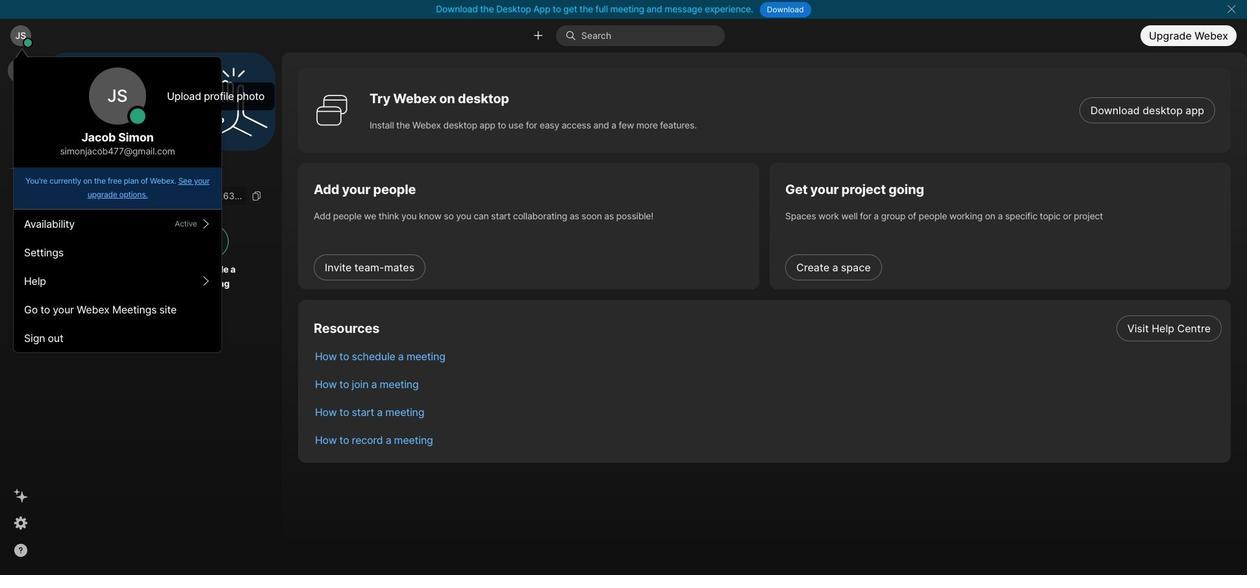 Task type: describe. For each thing, give the bounding box(es) containing it.
go to your webex meetings site menu item
[[14, 296, 222, 324]]

2 list item from the top
[[305, 342, 1232, 370]]

1 list item from the top
[[305, 315, 1232, 342]]

settings menu item
[[14, 239, 222, 267]]



Task type: locate. For each thing, give the bounding box(es) containing it.
5 list item from the top
[[305, 426, 1232, 454]]

profile settings menu menu bar
[[14, 210, 222, 353]]

list item
[[305, 315, 1232, 342], [305, 342, 1232, 370], [305, 370, 1232, 398], [305, 398, 1232, 426], [305, 426, 1232, 454]]

set status menu item
[[14, 210, 222, 239]]

navigation
[[0, 53, 42, 576]]

webex tab list
[[8, 58, 34, 198]]

3 list item from the top
[[305, 370, 1232, 398]]

help menu item
[[14, 267, 222, 296]]

None text field
[[52, 187, 247, 206]]

arrow right_16 image
[[201, 276, 211, 287]]

arrow right_16 image
[[201, 219, 211, 229]]

cancel_16 image
[[1227, 4, 1237, 14]]

two hands high-fiving image
[[194, 63, 272, 141]]

4 list item from the top
[[305, 398, 1232, 426]]

sign out menu item
[[14, 324, 222, 353]]



